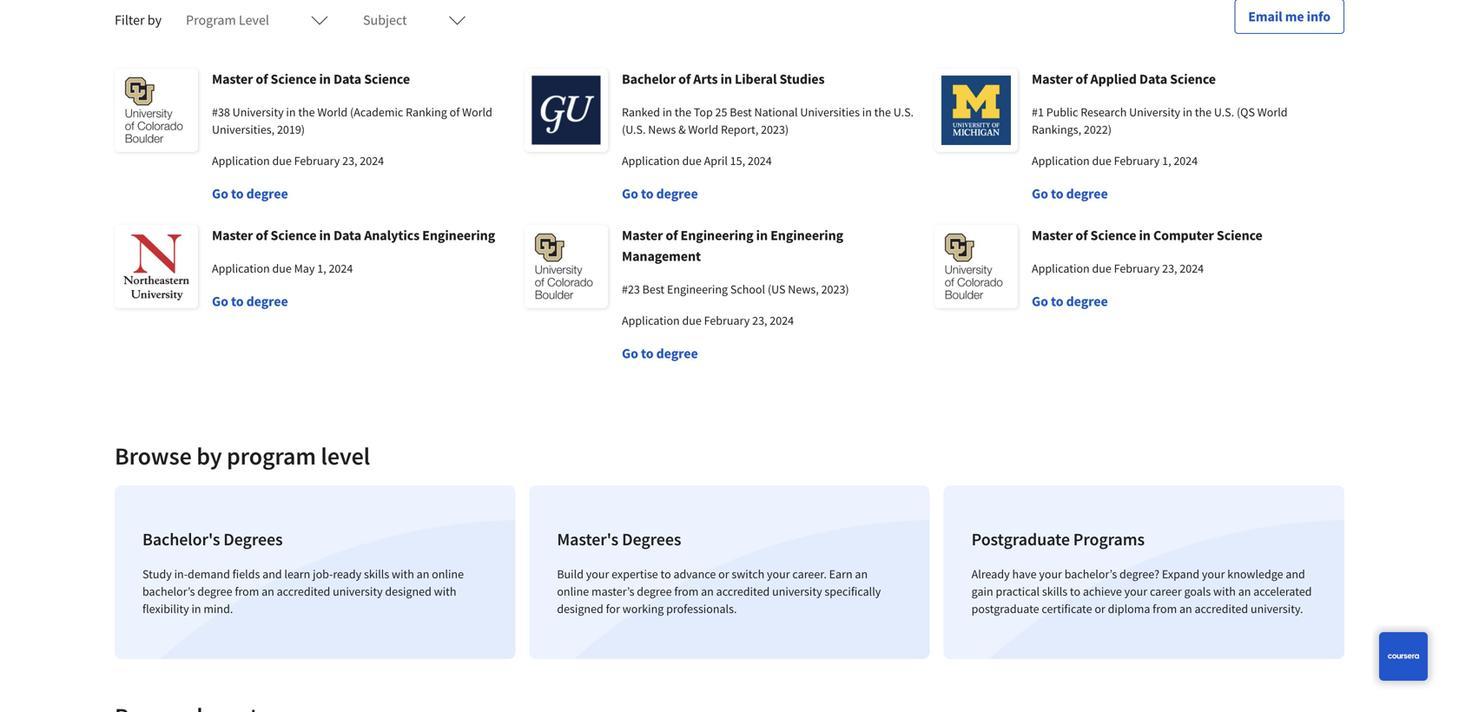 Task type: vqa. For each thing, say whether or not it's contained in the screenshot.
Filter by
yes



Task type: describe. For each thing, give the bounding box(es) containing it.
working
[[623, 601, 664, 617]]

subject
[[363, 11, 407, 29]]

25
[[715, 104, 728, 120]]

accelerated
[[1254, 584, 1312, 599]]

1 horizontal spatial with
[[434, 584, 457, 599]]

level
[[239, 11, 269, 29]]

news,
[[788, 281, 819, 297]]

master of science in data analytics engineering
[[212, 227, 495, 244]]

study
[[142, 566, 172, 582]]

master for master of science in computer science
[[1032, 227, 1073, 244]]

ranked
[[622, 104, 660, 120]]

master for master of science in data science
[[212, 70, 253, 88]]

arts
[[693, 70, 718, 88]]

online for bachelor's degrees
[[432, 566, 464, 582]]

browse
[[115, 441, 192, 471]]

studies
[[780, 70, 825, 88]]

master's
[[557, 529, 619, 550]]

in inside master of engineering in engineering management
[[756, 227, 768, 244]]

certificate
[[1042, 601, 1092, 617]]

skills inside already have your bachelor's degree? expand your knowledge and gain practical skills to achieve your career goals with an accelerated postgraduate certificate or diploma from an accredited university.
[[1042, 584, 1068, 599]]

due for master of engineering in engineering management
[[682, 313, 702, 328]]

program level button
[[176, 0, 339, 41]]

public
[[1047, 104, 1078, 120]]

school
[[730, 281, 765, 297]]

master of applied data science
[[1032, 70, 1216, 88]]

already
[[972, 566, 1010, 582]]

due for master of applied data science
[[1092, 153, 1112, 169]]

career
[[1150, 584, 1182, 599]]

master's
[[592, 584, 635, 599]]

georgetown university image
[[525, 69, 608, 152]]

management
[[622, 248, 701, 265]]

or inside already have your bachelor's degree? expand your knowledge and gain practical skills to achieve your career goals with an accelerated postgraduate certificate or diploma from an accredited university.
[[1095, 601, 1106, 617]]

research
[[1081, 104, 1127, 120]]

achieve
[[1083, 584, 1122, 599]]

master of science in computer science
[[1032, 227, 1263, 244]]

ranked in the top 25 best national universities in the u.s. (u.s. news & world report, 2023)
[[622, 104, 914, 137]]

application for master of science in data science
[[212, 153, 270, 169]]

email me info button
[[1235, 0, 1345, 34]]

job-
[[313, 566, 333, 582]]

have
[[1012, 566, 1037, 582]]

world inside the ranked in the top 25 best national universities in the u.s. (u.s. news & world report, 2023)
[[688, 122, 719, 137]]

february down master of science in computer science
[[1114, 261, 1160, 276]]

knowledge
[[1228, 566, 1284, 582]]

your up goals
[[1202, 566, 1225, 582]]

from for bachelor's degrees
[[235, 584, 259, 599]]

by for browse
[[196, 441, 222, 471]]

science up "(academic"
[[364, 70, 410, 88]]

and inside study in-demand fields and learn job-ready skills with an online bachelor's degree from an accredited university designed with flexibility in mind.
[[262, 566, 282, 582]]

master of engineering in engineering management
[[622, 227, 844, 265]]

in inside #38 university in the world (academic ranking of world universities, 2019)
[[286, 104, 296, 120]]

top
[[694, 104, 713, 120]]

science up may
[[271, 227, 317, 244]]

analytics
[[364, 227, 420, 244]]

degrees for bachelor's degrees
[[224, 529, 283, 550]]

#38
[[212, 104, 230, 120]]

2024 for master of applied data science
[[1174, 153, 1198, 169]]

#1
[[1032, 104, 1044, 120]]

engineering up #23 best engineering school (us news, 2023)
[[681, 227, 754, 244]]

practical
[[996, 584, 1040, 599]]

world right the ranking
[[462, 104, 492, 120]]

from inside already have your bachelor's degree? expand your knowledge and gain practical skills to achieve your career goals with an accelerated postgraduate certificate or diploma from an accredited university.
[[1153, 601, 1177, 617]]

due left may
[[272, 261, 292, 276]]

bachelor's
[[142, 529, 220, 550]]

postgraduate programs
[[972, 529, 1145, 550]]

programs
[[1074, 529, 1145, 550]]

application due february 23, 2024 for engineering
[[622, 313, 794, 328]]

gain
[[972, 584, 994, 599]]

(academic
[[350, 104, 403, 120]]

of for master of science in computer science
[[1076, 227, 1088, 244]]

email me info
[[1249, 8, 1331, 25]]

ranking
[[406, 104, 447, 120]]

email
[[1249, 8, 1283, 25]]

of for master of engineering in engineering management
[[666, 227, 678, 244]]

february for engineering
[[704, 313, 750, 328]]

earn
[[829, 566, 853, 582]]

of for master of applied data science
[[1076, 70, 1088, 88]]

ready
[[333, 566, 362, 582]]

program
[[186, 11, 236, 29]]

specifically
[[825, 584, 881, 599]]

#38 university in the world (academic ranking of world universities, 2019)
[[212, 104, 492, 137]]

february for science
[[1114, 153, 1160, 169]]

master of science in data science
[[212, 70, 410, 88]]

science right computer at right
[[1217, 227, 1263, 244]]

program level
[[186, 11, 269, 29]]

application due april 15, 2024
[[622, 153, 772, 169]]

by for filter
[[148, 11, 162, 29]]

0 horizontal spatial with
[[392, 566, 414, 582]]

2024 for master of science in data science
[[360, 153, 384, 169]]

in inside #1 public research university in the u.s. (qs world rankings, 2022)
[[1183, 104, 1193, 120]]

u.s. inside #1 public research university in the u.s. (qs world rankings, 2022)
[[1214, 104, 1235, 120]]

and inside already have your bachelor's degree? expand your knowledge and gain practical skills to achieve your career goals with an accelerated postgraduate certificate or diploma from an accredited university.
[[1286, 566, 1306, 582]]

master for master of applied data science
[[1032, 70, 1073, 88]]

postgraduate
[[972, 601, 1039, 617]]

demand
[[188, 566, 230, 582]]

2024 for bachelor of arts in liberal studies
[[748, 153, 772, 169]]

application due may 1, 2024
[[212, 261, 353, 276]]

go to degree for master of engineering in engineering management
[[622, 345, 698, 362]]

bachelor
[[622, 70, 676, 88]]

data right applied
[[1140, 70, 1168, 88]]

degree?
[[1120, 566, 1160, 582]]

me
[[1286, 8, 1304, 25]]

flexibility
[[142, 601, 189, 617]]

1, for may
[[317, 261, 326, 276]]

professionals.
[[666, 601, 737, 617]]

advance
[[674, 566, 716, 582]]

application due february 1, 2024
[[1032, 153, 1198, 169]]

in up news
[[663, 104, 672, 120]]

application for master of applied data science
[[1032, 153, 1090, 169]]

university of colorado boulder image for master of science in computer science
[[935, 225, 1018, 308]]

in right universities
[[862, 104, 872, 120]]

designed inside build your expertise to advance or switch your career. earn an online master's degree from an accredited university specifically designed for working professionals.
[[557, 601, 604, 617]]

of for master of science in data analytics engineering
[[256, 227, 268, 244]]

#23 best engineering school (us news, 2023)
[[622, 281, 849, 297]]

study in-demand fields and learn job-ready skills with an online bachelor's degree from an accredited university designed with flexibility in mind.
[[142, 566, 464, 617]]

2023) inside the ranked in the top 25 best national universities in the u.s. (u.s. news & world report, 2023)
[[761, 122, 789, 137]]

(qs
[[1237, 104, 1255, 120]]

level
[[321, 441, 370, 471]]

build your expertise to advance or switch your career. earn an online master's degree from an accredited university specifically designed for working professionals.
[[557, 566, 881, 617]]

online for master's degrees
[[557, 584, 589, 599]]

accredited for bachelor's degrees
[[277, 584, 330, 599]]

engineering down 'management'
[[667, 281, 728, 297]]

master for master of engineering in engineering management
[[622, 227, 663, 244]]

fields
[[233, 566, 260, 582]]

#23
[[622, 281, 640, 297]]



Task type: locate. For each thing, give the bounding box(es) containing it.
application
[[212, 153, 270, 169], [622, 153, 680, 169], [1032, 153, 1090, 169], [212, 261, 270, 276], [1032, 261, 1090, 276], [622, 313, 680, 328]]

1 horizontal spatial university of colorado boulder image
[[525, 225, 608, 308]]

1 vertical spatial or
[[1095, 601, 1106, 617]]

by right browse
[[196, 441, 222, 471]]

accredited down switch
[[716, 584, 770, 599]]

due for bachelor of arts in liberal studies
[[682, 153, 702, 169]]

may
[[294, 261, 315, 276]]

february down #1 public research university in the u.s. (qs world rankings, 2022)
[[1114, 153, 1160, 169]]

skills right ready
[[364, 566, 389, 582]]

expertise
[[612, 566, 658, 582]]

due left april at left top
[[682, 153, 702, 169]]

the up the 2019)
[[298, 104, 315, 120]]

the
[[298, 104, 315, 120], [675, 104, 692, 120], [875, 104, 891, 120], [1195, 104, 1212, 120]]

2 university from the left
[[1129, 104, 1181, 120]]

in up #38 university in the world (academic ranking of world universities, 2019)
[[319, 70, 331, 88]]

1 vertical spatial by
[[196, 441, 222, 471]]

(us
[[768, 281, 786, 297]]

1 horizontal spatial or
[[1095, 601, 1106, 617]]

university of michigan image
[[935, 69, 1018, 152]]

mind.
[[204, 601, 233, 617]]

the right universities
[[875, 104, 891, 120]]

or left switch
[[719, 566, 729, 582]]

0 horizontal spatial accredited
[[277, 584, 330, 599]]

university down master of applied data science
[[1129, 104, 1181, 120]]

university for bachelor's degrees
[[333, 584, 383, 599]]

1 horizontal spatial 23,
[[752, 313, 768, 328]]

degrees
[[224, 529, 283, 550], [622, 529, 681, 550]]

accredited for master's degrees
[[716, 584, 770, 599]]

u.s. left (qs
[[1214, 104, 1235, 120]]

from inside build your expertise to advance or switch your career. earn an online master's degree from an accredited university specifically designed for working professionals.
[[674, 584, 699, 599]]

by right filter
[[148, 11, 162, 29]]

0 vertical spatial or
[[719, 566, 729, 582]]

data left analytics
[[334, 227, 361, 244]]

23, for engineering
[[752, 313, 768, 328]]

due down the 2019)
[[272, 153, 292, 169]]

browse by program level
[[115, 441, 370, 471]]

2024 right 15,
[[748, 153, 772, 169]]

the inside #1 public research university in the u.s. (qs world rankings, 2022)
[[1195, 104, 1212, 120]]

online inside study in-demand fields and learn job-ready skills with an online bachelor's degree from an accredited university designed with flexibility in mind.
[[432, 566, 464, 582]]

university down career.
[[772, 584, 822, 599]]

0 vertical spatial application due february 23, 2024
[[212, 153, 384, 169]]

in-
[[174, 566, 188, 582]]

application due february 23, 2024 for data
[[212, 153, 384, 169]]

filter by
[[115, 11, 162, 29]]

science up the 2019)
[[271, 70, 317, 88]]

23, down "school"
[[752, 313, 768, 328]]

0 vertical spatial online
[[432, 566, 464, 582]]

info
[[1307, 8, 1331, 25]]

2024 down #1 public research university in the u.s. (qs world rankings, 2022)
[[1174, 153, 1198, 169]]

0 horizontal spatial application due february 23, 2024
[[212, 153, 384, 169]]

program
[[227, 441, 316, 471]]

bachelor's degrees
[[142, 529, 283, 550]]

of inside #38 university in the world (academic ranking of world universities, 2019)
[[450, 104, 460, 120]]

1 u.s. from the left
[[894, 104, 914, 120]]

university inside #1 public research university in the u.s. (qs world rankings, 2022)
[[1129, 104, 1181, 120]]

university inside study in-demand fields and learn job-ready skills with an online bachelor's degree from an accredited university designed with flexibility in mind.
[[333, 584, 383, 599]]

university of colorado boulder image
[[115, 69, 198, 152], [525, 225, 608, 308], [935, 225, 1018, 308]]

from down advance
[[674, 584, 699, 599]]

due
[[272, 153, 292, 169], [682, 153, 702, 169], [1092, 153, 1112, 169], [272, 261, 292, 276], [1092, 261, 1112, 276], [682, 313, 702, 328]]

and left learn
[[262, 566, 282, 582]]

23, down computer at right
[[1162, 261, 1178, 276]]

0 horizontal spatial 2023)
[[761, 122, 789, 137]]

goals
[[1185, 584, 1211, 599]]

universities,
[[212, 122, 275, 137]]

university of colorado boulder image for master of engineering in engineering management
[[525, 225, 608, 308]]

0 horizontal spatial skills
[[364, 566, 389, 582]]

2023)
[[761, 122, 789, 137], [821, 281, 849, 297]]

science up #1 public research university in the u.s. (qs world rankings, 2022)
[[1170, 70, 1216, 88]]

with
[[392, 566, 414, 582], [434, 584, 457, 599], [1214, 584, 1236, 599]]

world down master of science in data science
[[317, 104, 348, 120]]

2022)
[[1084, 122, 1112, 137]]

from inside study in-demand fields and learn job-ready skills with an online bachelor's degree from an accredited university designed with flexibility in mind.
[[235, 584, 259, 599]]

2024
[[360, 153, 384, 169], [748, 153, 772, 169], [1174, 153, 1198, 169], [329, 261, 353, 276], [1180, 261, 1204, 276], [770, 313, 794, 328]]

1,
[[1162, 153, 1172, 169], [317, 261, 326, 276]]

2 horizontal spatial application due february 23, 2024
[[1032, 261, 1204, 276]]

1 vertical spatial 23,
[[1162, 261, 1178, 276]]

list
[[108, 479, 1352, 666]]

1 horizontal spatial designed
[[557, 601, 604, 617]]

application due february 23, 2024 down master of science in computer science
[[1032, 261, 1204, 276]]

in left computer at right
[[1139, 227, 1151, 244]]

of left applied
[[1076, 70, 1088, 88]]

2 vertical spatial application due february 23, 2024
[[622, 313, 794, 328]]

to inside already have your bachelor's degree? expand your knowledge and gain practical skills to achieve your career goals with an accelerated postgraduate certificate or diploma from an accredited university.
[[1070, 584, 1081, 599]]

1 the from the left
[[298, 104, 315, 120]]

world right (qs
[[1258, 104, 1288, 120]]

go to degree
[[212, 185, 288, 202], [622, 185, 698, 202], [1032, 185, 1108, 202], [212, 293, 288, 310], [1032, 293, 1108, 310], [622, 345, 698, 362]]

15,
[[730, 153, 745, 169]]

0 horizontal spatial online
[[432, 566, 464, 582]]

go for bachelor of arts in liberal studies
[[622, 185, 638, 202]]

1 vertical spatial designed
[[557, 601, 604, 617]]

0 horizontal spatial best
[[643, 281, 665, 297]]

skills up certificate
[[1042, 584, 1068, 599]]

1 vertical spatial bachelor's
[[142, 584, 195, 599]]

2024 down computer at right
[[1180, 261, 1204, 276]]

2 horizontal spatial university of colorado boulder image
[[935, 225, 1018, 308]]

data up #38 university in the world (academic ranking of world universities, 2019)
[[334, 70, 361, 88]]

or inside build your expertise to advance or switch your career. earn an online master's degree from an accredited university specifically designed for working professionals.
[[719, 566, 729, 582]]

0 vertical spatial 1,
[[1162, 153, 1172, 169]]

science left computer at right
[[1091, 227, 1137, 244]]

february down the 2019)
[[294, 153, 340, 169]]

master's degrees
[[557, 529, 681, 550]]

3 the from the left
[[875, 104, 891, 120]]

0 vertical spatial 2023)
[[761, 122, 789, 137]]

bachelor's inside study in-demand fields and learn job-ready skills with an online bachelor's degree from an accredited university designed with flexibility in mind.
[[142, 584, 195, 599]]

university inside build your expertise to advance or switch your career. earn an online master's degree from an accredited university specifically designed for working professionals.
[[772, 584, 822, 599]]

in up application due may 1, 2024
[[319, 227, 331, 244]]

go for master of engineering in engineering management
[[622, 345, 638, 362]]

university
[[233, 104, 284, 120], [1129, 104, 1181, 120]]

your right switch
[[767, 566, 790, 582]]

0 vertical spatial best
[[730, 104, 752, 120]]

due down #23 best engineering school (us news, 2023)
[[682, 313, 702, 328]]

1 horizontal spatial skills
[[1042, 584, 1068, 599]]

1 horizontal spatial and
[[1286, 566, 1306, 582]]

application for bachelor of arts in liberal studies
[[622, 153, 680, 169]]

and up accelerated on the right bottom of page
[[1286, 566, 1306, 582]]

best up report,
[[730, 104, 752, 120]]

of left arts
[[679, 70, 691, 88]]

1 university from the left
[[333, 584, 383, 599]]

1 horizontal spatial best
[[730, 104, 752, 120]]

1 university from the left
[[233, 104, 284, 120]]

degree inside build your expertise to advance or switch your career. earn an online master's degree from an accredited university specifically designed for working professionals.
[[637, 584, 672, 599]]

0 horizontal spatial university
[[333, 584, 383, 599]]

the left (qs
[[1195, 104, 1212, 120]]

2 and from the left
[[1286, 566, 1306, 582]]

best inside the ranked in the top 25 best national universities in the u.s. (u.s. news & world report, 2023)
[[730, 104, 752, 120]]

2 horizontal spatial with
[[1214, 584, 1236, 599]]

universities
[[800, 104, 860, 120]]

filter
[[115, 11, 145, 29]]

1 horizontal spatial u.s.
[[1214, 104, 1235, 120]]

university.
[[1251, 601, 1304, 617]]

2024 for master of engineering in engineering management
[[770, 313, 794, 328]]

0 horizontal spatial bachelor's
[[142, 584, 195, 599]]

0 horizontal spatial or
[[719, 566, 729, 582]]

0 vertical spatial 23,
[[342, 153, 357, 169]]

engineering right analytics
[[422, 227, 495, 244]]

university inside #38 university in the world (academic ranking of world universities, 2019)
[[233, 104, 284, 120]]

build
[[557, 566, 584, 582]]

postgraduate
[[972, 529, 1070, 550]]

due for master of science in data science
[[272, 153, 292, 169]]

2 the from the left
[[675, 104, 692, 120]]

go to degree for master of applied data science
[[1032, 185, 1108, 202]]

0 horizontal spatial university of colorado boulder image
[[115, 69, 198, 152]]

23, for data
[[342, 153, 357, 169]]

1 vertical spatial 2023)
[[821, 281, 849, 297]]

1, down #1 public research university in the u.s. (qs world rankings, 2022)
[[1162, 153, 1172, 169]]

of for master of science in data science
[[256, 70, 268, 88]]

1, for february
[[1162, 153, 1172, 169]]

bachelor's up flexibility
[[142, 584, 195, 599]]

1 horizontal spatial 2023)
[[821, 281, 849, 297]]

diploma
[[1108, 601, 1151, 617]]

bachelor's
[[1065, 566, 1117, 582], [142, 584, 195, 599]]

1 horizontal spatial by
[[196, 441, 222, 471]]

0 horizontal spatial university
[[233, 104, 284, 120]]

the inside #38 university in the world (academic ranking of world universities, 2019)
[[298, 104, 315, 120]]

february for data
[[294, 153, 340, 169]]

2 horizontal spatial 23,
[[1162, 261, 1178, 276]]

subject button
[[353, 0, 476, 41]]

due down 2022)
[[1092, 153, 1112, 169]]

master
[[212, 70, 253, 88], [1032, 70, 1073, 88], [212, 227, 253, 244], [622, 227, 663, 244], [1032, 227, 1073, 244]]

2 u.s. from the left
[[1214, 104, 1235, 120]]

1 degrees from the left
[[224, 529, 283, 550]]

world down top at the left top
[[688, 122, 719, 137]]

0 vertical spatial bachelor's
[[1065, 566, 1117, 582]]

0 vertical spatial designed
[[385, 584, 432, 599]]

0 vertical spatial by
[[148, 11, 162, 29]]

4 the from the left
[[1195, 104, 1212, 120]]

go for master of science in data science
[[212, 185, 228, 202]]

application due february 23, 2024 down #23 best engineering school (us news, 2023)
[[622, 313, 794, 328]]

or down achieve on the bottom of the page
[[1095, 601, 1106, 617]]

for
[[606, 601, 620, 617]]

degrees for master's degrees
[[622, 529, 681, 550]]

2023) right the "news,"
[[821, 281, 849, 297]]

2024 down master of science in data analytics engineering
[[329, 261, 353, 276]]

bachelor's up achieve on the bottom of the page
[[1065, 566, 1117, 582]]

go to degree for master of science in data science
[[212, 185, 288, 202]]

1 horizontal spatial 1,
[[1162, 153, 1172, 169]]

of right the ranking
[[450, 104, 460, 120]]

bachelor's inside already have your bachelor's degree? expand your knowledge and gain practical skills to achieve your career goals with an accelerated postgraduate certificate or diploma from an accredited university.
[[1065, 566, 1117, 582]]

1 vertical spatial online
[[557, 584, 589, 599]]

due down master of science in computer science
[[1092, 261, 1112, 276]]

in left mind. at the bottom of the page
[[192, 601, 201, 617]]

from for master's degrees
[[674, 584, 699, 599]]

in
[[319, 70, 331, 88], [721, 70, 732, 88], [286, 104, 296, 120], [663, 104, 672, 120], [862, 104, 872, 120], [1183, 104, 1193, 120], [319, 227, 331, 244], [756, 227, 768, 244], [1139, 227, 1151, 244], [192, 601, 201, 617]]

2023) down national
[[761, 122, 789, 137]]

0 horizontal spatial u.s.
[[894, 104, 914, 120]]

data for master of science in data analytics engineering
[[334, 227, 361, 244]]

from down the fields
[[235, 584, 259, 599]]

go to degree for bachelor of arts in liberal studies
[[622, 185, 698, 202]]

application for master of engineering in engineering management
[[622, 313, 680, 328]]

switch
[[732, 566, 765, 582]]

list containing bachelor's degrees
[[108, 479, 1352, 666]]

by
[[148, 11, 162, 29], [196, 441, 222, 471]]

of up 'management'
[[666, 227, 678, 244]]

designed inside study in-demand fields and learn job-ready skills with an online bachelor's degree from an accredited university designed with flexibility in mind.
[[385, 584, 432, 599]]

in inside study in-demand fields and learn job-ready skills with an online bachelor's degree from an accredited university designed with flexibility in mind.
[[192, 601, 201, 617]]

1 horizontal spatial university
[[1129, 104, 1181, 120]]

u.s. inside the ranked in the top 25 best national universities in the u.s. (u.s. news & world report, 2023)
[[894, 104, 914, 120]]

your down degree?
[[1125, 584, 1148, 599]]

1 horizontal spatial from
[[674, 584, 699, 599]]

world
[[317, 104, 348, 120], [462, 104, 492, 120], [1258, 104, 1288, 120], [688, 122, 719, 137]]

the up &
[[675, 104, 692, 120]]

u.s. left university of michigan image
[[894, 104, 914, 120]]

liberal
[[735, 70, 777, 88]]

degrees up expertise
[[622, 529, 681, 550]]

degree inside study in-demand fields and learn job-ready skills with an online bachelor's degree from an accredited university designed with flexibility in mind.
[[197, 584, 232, 599]]

23,
[[342, 153, 357, 169], [1162, 261, 1178, 276], [752, 313, 768, 328]]

of up universities,
[[256, 70, 268, 88]]

master inside master of engineering in engineering management
[[622, 227, 663, 244]]

u.s.
[[894, 104, 914, 120], [1214, 104, 1235, 120]]

accredited inside study in-demand fields and learn job-ready skills with an online bachelor's degree from an accredited university designed with flexibility in mind.
[[277, 584, 330, 599]]

1 vertical spatial skills
[[1042, 584, 1068, 599]]

2024 down #38 university in the world (academic ranking of world universities, 2019)
[[360, 153, 384, 169]]

northeastern university image
[[115, 225, 198, 308]]

report,
[[721, 122, 759, 137]]

2 horizontal spatial accredited
[[1195, 601, 1249, 617]]

1 horizontal spatial degrees
[[622, 529, 681, 550]]

already have your bachelor's degree? expand your knowledge and gain practical skills to achieve your career goals with an accelerated postgraduate certificate or diploma from an accredited university.
[[972, 566, 1312, 617]]

of down application due february 1, 2024
[[1076, 227, 1088, 244]]

science
[[271, 70, 317, 88], [364, 70, 410, 88], [1170, 70, 1216, 88], [271, 227, 317, 244], [1091, 227, 1137, 244], [1217, 227, 1263, 244]]

1 horizontal spatial bachelor's
[[1065, 566, 1117, 582]]

1 horizontal spatial university
[[772, 584, 822, 599]]

0 horizontal spatial from
[[235, 584, 259, 599]]

computer
[[1154, 227, 1214, 244]]

april
[[704, 153, 728, 169]]

2 vertical spatial 23,
[[752, 313, 768, 328]]

degrees up the fields
[[224, 529, 283, 550]]

master for master of science in data analytics engineering
[[212, 227, 253, 244]]

23, down #38 university in the world (academic ranking of world universities, 2019)
[[342, 153, 357, 169]]

university for master's degrees
[[772, 584, 822, 599]]

skills inside study in-demand fields and learn job-ready skills with an online bachelor's degree from an accredited university designed with flexibility in mind.
[[364, 566, 389, 582]]

of for bachelor of arts in liberal studies
[[679, 70, 691, 88]]

2 university from the left
[[772, 584, 822, 599]]

0 vertical spatial skills
[[364, 566, 389, 582]]

best
[[730, 104, 752, 120], [643, 281, 665, 297]]

to
[[231, 185, 244, 202], [641, 185, 654, 202], [1051, 185, 1064, 202], [231, 293, 244, 310], [1051, 293, 1064, 310], [641, 345, 654, 362], [661, 566, 671, 582], [1070, 584, 1081, 599]]

online
[[432, 566, 464, 582], [557, 584, 589, 599]]

go for master of applied data science
[[1032, 185, 1048, 202]]

accredited inside already have your bachelor's degree? expand your knowledge and gain practical skills to achieve your career goals with an accelerated postgraduate certificate or diploma from an accredited university.
[[1195, 601, 1249, 617]]

university up universities,
[[233, 104, 284, 120]]

application due february 23, 2024
[[212, 153, 384, 169], [1032, 261, 1204, 276], [622, 313, 794, 328]]

from down career
[[1153, 601, 1177, 617]]

learn
[[284, 566, 310, 582]]

1 vertical spatial best
[[643, 281, 665, 297]]

application due february 23, 2024 down the 2019)
[[212, 153, 384, 169]]

of inside master of engineering in engineering management
[[666, 227, 678, 244]]

accredited
[[277, 584, 330, 599], [716, 584, 770, 599], [1195, 601, 1249, 617]]

of up application due may 1, 2024
[[256, 227, 268, 244]]

0 horizontal spatial and
[[262, 566, 282, 582]]

0 horizontal spatial by
[[148, 11, 162, 29]]

2 degrees from the left
[[622, 529, 681, 550]]

with inside already have your bachelor's degree? expand your knowledge and gain practical skills to achieve your career goals with an accelerated postgraduate certificate or diploma from an accredited university.
[[1214, 584, 1236, 599]]

1 vertical spatial 1,
[[317, 261, 326, 276]]

your up master's
[[586, 566, 609, 582]]

0 horizontal spatial 1,
[[317, 261, 326, 276]]

accredited inside build your expertise to advance or switch your career. earn an online master's degree from an accredited university specifically designed for working professionals.
[[716, 584, 770, 599]]

1 horizontal spatial online
[[557, 584, 589, 599]]

to inside build your expertise to advance or switch your career. earn an online master's degree from an accredited university specifically designed for working professionals.
[[661, 566, 671, 582]]

data
[[334, 70, 361, 88], [1140, 70, 1168, 88], [334, 227, 361, 244]]

&
[[679, 122, 686, 137]]

in up "school"
[[756, 227, 768, 244]]

career.
[[793, 566, 827, 582]]

accredited down goals
[[1195, 601, 1249, 617]]

2 horizontal spatial from
[[1153, 601, 1177, 617]]

1 vertical spatial application due february 23, 2024
[[1032, 261, 1204, 276]]

university of colorado boulder image for master of science in data science
[[115, 69, 198, 152]]

data for master of science in data science
[[334, 70, 361, 88]]

engineering up the "news,"
[[771, 227, 844, 244]]

0 horizontal spatial designed
[[385, 584, 432, 599]]

2024 down (us
[[770, 313, 794, 328]]

rankings,
[[1032, 122, 1082, 137]]

0 horizontal spatial degrees
[[224, 529, 283, 550]]

february down #23 best engineering school (us news, 2023)
[[704, 313, 750, 328]]

1 horizontal spatial accredited
[[716, 584, 770, 599]]

bachelor of arts in liberal studies
[[622, 70, 825, 88]]

1, right may
[[317, 261, 326, 276]]

0 horizontal spatial 23,
[[342, 153, 357, 169]]

best right #23
[[643, 281, 665, 297]]

accredited down learn
[[277, 584, 330, 599]]

news
[[648, 122, 676, 137]]

world inside #1 public research university in the u.s. (qs world rankings, 2022)
[[1258, 104, 1288, 120]]

engineering
[[422, 227, 495, 244], [681, 227, 754, 244], [771, 227, 844, 244], [667, 281, 728, 297]]

university down ready
[[333, 584, 383, 599]]

1 horizontal spatial application due february 23, 2024
[[622, 313, 794, 328]]

in right arts
[[721, 70, 732, 88]]

1 and from the left
[[262, 566, 282, 582]]

2019)
[[277, 122, 305, 137]]

in up the 2019)
[[286, 104, 296, 120]]

your right have on the bottom
[[1039, 566, 1062, 582]]

february
[[294, 153, 340, 169], [1114, 153, 1160, 169], [1114, 261, 1160, 276], [704, 313, 750, 328]]

online inside build your expertise to advance or switch your career. earn an online master's degree from an accredited university specifically designed for working professionals.
[[557, 584, 589, 599]]

university
[[333, 584, 383, 599], [772, 584, 822, 599]]

in left (qs
[[1183, 104, 1193, 120]]



